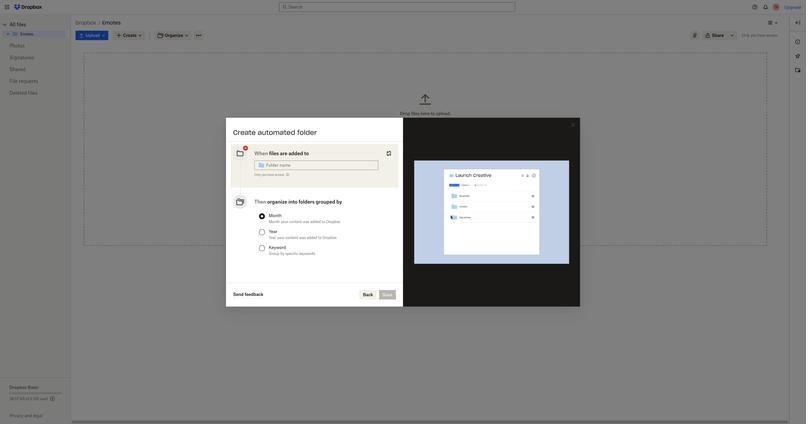 Task type: vqa. For each thing, say whether or not it's contained in the screenshot.


Task type: locate. For each thing, give the bounding box(es) containing it.
0 horizontal spatial from
[[405, 179, 414, 184]]

photos
[[9, 43, 25, 49]]

1 vertical spatial was
[[299, 235, 306, 240]]

added up the keywords
[[307, 235, 317, 240]]

more ways to add content
[[400, 147, 452, 152]]

request files to be added to this folder
[[390, 195, 466, 200]]

2 vertical spatial access
[[429, 212, 442, 217]]

files inside drop files here to upload, or use the 'upload' button
[[411, 111, 420, 116]]

this right be on the right top of page
[[446, 195, 453, 200]]

0 vertical spatial year
[[269, 229, 278, 234]]

1 vertical spatial you
[[262, 173, 267, 176]]

1 year from the top
[[269, 229, 278, 234]]

files left the "are"
[[269, 150, 279, 156]]

0 vertical spatial only
[[742, 33, 750, 37]]

upgrade
[[785, 5, 802, 10]]

1 vertical spatial month
[[269, 220, 280, 224]]

content up the year year your content was added to dropbox at the left bottom
[[289, 220, 302, 224]]

this right access
[[405, 162, 413, 167]]

organize
[[267, 199, 287, 205]]

keyword group by specific keywords
[[269, 245, 315, 256]]

added inside month month your content was added to dropbox
[[311, 220, 321, 224]]

send
[[233, 292, 244, 297]]

1 vertical spatial share
[[390, 212, 402, 217]]

create automated folder dialog
[[226, 118, 580, 307]]

0 vertical spatial your
[[437, 162, 445, 167]]

added up the year year your content was added to dropbox at the left bottom
[[311, 220, 321, 224]]

organize into folders grouped by
[[267, 199, 342, 205]]

1 vertical spatial this
[[446, 195, 453, 200]]

1 horizontal spatial only
[[742, 33, 750, 37]]

Folder name text field
[[266, 162, 375, 168]]

files up the the
[[411, 111, 420, 116]]

here
[[421, 111, 430, 116]]

folders
[[299, 199, 315, 205]]

0 vertical spatial and
[[403, 212, 410, 217]]

files are added to
[[269, 150, 309, 156]]

1 vertical spatial emotes
[[20, 32, 33, 36]]

and for legal
[[25, 413, 32, 418]]

to up folder name text field
[[304, 150, 309, 156]]

this
[[405, 162, 413, 167], [446, 195, 453, 200], [448, 212, 455, 217]]

1 horizontal spatial from
[[426, 162, 435, 167]]

content inside month month your content was added to dropbox
[[289, 220, 302, 224]]

0 vertical spatial share
[[712, 33, 724, 38]]

0 horizontal spatial only you have access
[[255, 173, 284, 176]]

only inside 'create automated folder' dialog
[[255, 173, 261, 176]]

dropbox basic
[[9, 385, 39, 390]]

0 horizontal spatial emotes
[[20, 32, 33, 36]]

you
[[751, 33, 757, 37], [262, 173, 267, 176]]

and inside more ways to add content element
[[403, 212, 410, 217]]

to left the add
[[422, 147, 427, 152]]

year
[[269, 229, 278, 234], [269, 235, 276, 240]]

access inside 'create automated folder' dialog
[[275, 173, 284, 176]]

global header element
[[0, 0, 807, 14]]

by down keyword
[[281, 251, 285, 256]]

and for manage
[[403, 212, 410, 217]]

signatures
[[9, 55, 34, 61]]

1 vertical spatial by
[[281, 251, 285, 256]]

send feedback button
[[233, 291, 264, 298]]

feedback
[[245, 292, 264, 297]]

to inside drop files here to upload, or use the 'upload' button
[[431, 111, 435, 116]]

0 horizontal spatial access
[[275, 173, 284, 176]]

0 vertical spatial emotes
[[102, 20, 121, 26]]

open information panel image
[[795, 38, 802, 45]]

file
[[9, 78, 18, 84]]

1 vertical spatial content
[[289, 220, 302, 224]]

have
[[758, 33, 766, 37], [268, 173, 274, 176]]

shared
[[9, 66, 26, 72]]

files inside 'create automated folder' dialog
[[269, 150, 279, 156]]

share inside button
[[712, 33, 724, 38]]

content
[[436, 147, 452, 152], [289, 220, 302, 224], [286, 235, 298, 240]]

by inside "keyword group by specific keywords"
[[281, 251, 285, 256]]

by right the grouped
[[337, 199, 342, 205]]

files for request
[[407, 195, 416, 200]]

content inside the year year your content was added to dropbox
[[286, 235, 298, 240]]

1 vertical spatial access
[[275, 173, 284, 176]]

create
[[233, 128, 256, 137]]

0 horizontal spatial you
[[262, 173, 267, 176]]

folder inside dialog
[[297, 128, 317, 137]]

0 horizontal spatial by
[[281, 251, 285, 256]]

was up "keyword group by specific keywords"
[[299, 235, 306, 240]]

manage
[[411, 212, 428, 217]]

to down the grouped
[[322, 220, 325, 224]]

1 vertical spatial only you have access
[[255, 173, 284, 176]]

1 vertical spatial your
[[281, 220, 288, 224]]

dropbox inside month month your content was added to dropbox
[[326, 220, 341, 224]]

all files link
[[9, 20, 71, 29]]

1 vertical spatial and
[[25, 413, 32, 418]]

open pinned items image
[[795, 53, 802, 60]]

your left desktop
[[437, 162, 445, 167]]

deleted files link
[[9, 87, 61, 99]]

files down "file requests" link
[[28, 90, 37, 96]]

month
[[269, 213, 282, 218], [269, 220, 280, 224]]

your up keyword
[[277, 235, 285, 240]]

upgrade link
[[785, 5, 802, 10]]

and left manage
[[403, 212, 410, 217]]

from down the add
[[426, 162, 435, 167]]

upload,
[[436, 111, 451, 116]]

legal
[[33, 413, 42, 418]]

keywords
[[299, 251, 315, 256]]

folder
[[297, 128, 317, 137], [414, 162, 425, 167], [455, 195, 466, 200], [456, 212, 468, 217]]

1 vertical spatial only
[[255, 173, 261, 176]]

all
[[9, 22, 15, 27]]

to
[[431, 111, 435, 116], [422, 147, 427, 152], [304, 150, 309, 156], [417, 195, 421, 200], [441, 195, 445, 200], [443, 212, 447, 217], [322, 220, 325, 224], [318, 235, 322, 240]]

0 vertical spatial have
[[758, 33, 766, 37]]

when
[[255, 150, 268, 156]]

your inside the year year your content was added to dropbox
[[277, 235, 285, 240]]

your inside month month your content was added to dropbox
[[281, 220, 288, 224]]

access inside more ways to add content element
[[429, 212, 442, 217]]

dropbox inside the year year your content was added to dropbox
[[323, 235, 337, 240]]

files
[[17, 22, 26, 27], [28, 90, 37, 96], [411, 111, 420, 116], [269, 150, 279, 156], [407, 195, 416, 200]]

dropbox link
[[76, 19, 96, 27]]

files inside more ways to add content element
[[407, 195, 416, 200]]

1 horizontal spatial and
[[403, 212, 410, 217]]

year up keyword
[[269, 235, 276, 240]]

photos link
[[9, 40, 61, 52]]

drop
[[400, 111, 410, 116]]

to inside the year year your content was added to dropbox
[[318, 235, 322, 240]]

'upload'
[[421, 118, 437, 123]]

you inside 'create automated folder' dialog
[[262, 173, 267, 176]]

your for month
[[281, 220, 288, 224]]

add
[[428, 147, 435, 152]]

/
[[98, 20, 100, 25]]

all files tree
[[1, 20, 71, 39]]

1 vertical spatial from
[[405, 179, 414, 184]]

share for share and manage access to this folder
[[390, 212, 402, 217]]

0 horizontal spatial have
[[268, 173, 274, 176]]

was inside month month your content was added to dropbox
[[303, 220, 310, 224]]

and left legal
[[25, 413, 32, 418]]

share
[[712, 33, 724, 38], [390, 212, 402, 217]]

files left be on the right top of page
[[407, 195, 416, 200]]

0 vertical spatial from
[[426, 162, 435, 167]]

this down request files to be added to this folder
[[448, 212, 455, 217]]

2 year from the top
[[269, 235, 276, 240]]

Month radio
[[259, 213, 265, 219]]

1 vertical spatial have
[[268, 173, 274, 176]]

1 horizontal spatial by
[[337, 199, 342, 205]]

dropbox
[[76, 20, 96, 26], [326, 220, 341, 224], [323, 235, 337, 240], [9, 385, 27, 390]]

get more space image
[[49, 395, 56, 402]]

0 vertical spatial was
[[303, 220, 310, 224]]

emotes down all files
[[20, 32, 33, 36]]

0 vertical spatial month
[[269, 213, 282, 218]]

are
[[280, 150, 288, 156]]

1 horizontal spatial emotes
[[102, 20, 121, 26]]

0 horizontal spatial and
[[25, 413, 32, 418]]

access
[[767, 33, 778, 37], [275, 173, 284, 176], [429, 212, 442, 217]]

1 horizontal spatial you
[[751, 33, 757, 37]]

added right the "are"
[[289, 150, 303, 156]]

added
[[289, 150, 303, 156], [428, 195, 440, 200], [311, 220, 321, 224], [307, 235, 317, 240]]

was inside the year year your content was added to dropbox
[[299, 235, 306, 240]]

to down month month your content was added to dropbox
[[318, 235, 322, 240]]

year right year option
[[269, 229, 278, 234]]

28.57
[[9, 397, 19, 401]]

2 horizontal spatial access
[[767, 33, 778, 37]]

0 vertical spatial content
[[436, 147, 452, 152]]

was up the year year your content was added to dropbox at the left bottom
[[303, 220, 310, 224]]

2 vertical spatial your
[[277, 235, 285, 240]]

privacy and legal link
[[9, 413, 71, 418]]

2 vertical spatial content
[[286, 235, 298, 240]]

desktop
[[446, 162, 462, 167]]

0 horizontal spatial only
[[255, 173, 261, 176]]

group
[[269, 251, 280, 256]]

files inside tree
[[17, 22, 26, 27]]

kb
[[20, 397, 25, 401]]

content right the add
[[436, 147, 452, 152]]

share for share
[[712, 33, 724, 38]]

all files
[[9, 22, 26, 27]]

1 horizontal spatial only you have access
[[742, 33, 778, 37]]

share inside more ways to add content element
[[390, 212, 402, 217]]

content up "keyword group by specific keywords"
[[286, 235, 298, 240]]

emotes right /
[[102, 20, 121, 26]]

from right import
[[405, 179, 414, 184]]

and
[[403, 212, 410, 217], [25, 413, 32, 418]]

emotes
[[102, 20, 121, 26], [20, 32, 33, 36]]

basic
[[28, 385, 39, 390]]

files for deleted
[[28, 90, 37, 96]]

grouped
[[316, 199, 336, 205]]

1 vertical spatial year
[[269, 235, 276, 240]]

your down organize
[[281, 220, 288, 224]]

specific
[[286, 251, 299, 256]]

the
[[414, 118, 420, 123]]

from
[[426, 162, 435, 167], [405, 179, 414, 184]]

added right be on the right top of page
[[428, 195, 440, 200]]

share button
[[702, 31, 728, 40]]

to left be on the right top of page
[[417, 195, 421, 200]]

to right the "here"
[[431, 111, 435, 116]]

files right all at the top left of the page
[[17, 22, 26, 27]]

by
[[337, 199, 342, 205], [281, 251, 285, 256]]

only you have access
[[742, 33, 778, 37], [255, 173, 284, 176]]

0 horizontal spatial share
[[390, 212, 402, 217]]

month down organize
[[269, 220, 280, 224]]

shared link
[[9, 63, 61, 75]]

1 horizontal spatial share
[[712, 33, 724, 38]]

dropbox / emotes
[[76, 20, 121, 26]]

files for drop
[[411, 111, 420, 116]]

1 horizontal spatial access
[[429, 212, 442, 217]]

was
[[303, 220, 310, 224], [299, 235, 306, 240]]

create automated folder
[[233, 128, 317, 137]]

only
[[742, 33, 750, 37], [255, 173, 261, 176]]

share and manage access to this folder
[[390, 212, 468, 217]]

ways
[[411, 147, 421, 152]]

month right month radio
[[269, 213, 282, 218]]

keyword
[[269, 245, 286, 250]]



Task type: describe. For each thing, give the bounding box(es) containing it.
access this folder from your desktop
[[390, 162, 462, 167]]

to inside month month your content was added to dropbox
[[322, 220, 325, 224]]

your for year
[[277, 235, 285, 240]]

signatures link
[[9, 52, 61, 63]]

to right be on the right top of page
[[441, 195, 445, 200]]

month month your content was added to dropbox
[[269, 213, 341, 224]]

into
[[289, 199, 298, 205]]

folder permissions image
[[286, 172, 290, 177]]

0 vertical spatial by
[[337, 199, 342, 205]]

request
[[390, 195, 406, 200]]

more ways to add content element
[[376, 147, 476, 226]]

import
[[390, 179, 403, 184]]

gb
[[33, 397, 39, 401]]

then
[[255, 199, 266, 205]]

button
[[438, 118, 451, 123]]

0 vertical spatial this
[[405, 162, 413, 167]]

privacy and legal
[[9, 413, 42, 418]]

Year radio
[[259, 229, 265, 235]]

files for all
[[17, 22, 26, 27]]

0 vertical spatial access
[[767, 33, 778, 37]]

drive
[[430, 179, 441, 184]]

0 vertical spatial only you have access
[[742, 33, 778, 37]]

send feedback
[[233, 292, 264, 297]]

use
[[406, 118, 413, 123]]

to down request files to be added to this folder
[[443, 212, 447, 217]]

2
[[30, 397, 32, 401]]

google
[[415, 179, 429, 184]]

change trigger image
[[386, 150, 393, 157]]

was for month
[[303, 220, 310, 224]]

of
[[26, 397, 29, 401]]

1 month from the top
[[269, 213, 282, 218]]

have inside 'create automated folder' dialog
[[268, 173, 274, 176]]

content for month
[[289, 220, 302, 224]]

drop files here to upload, or use the 'upload' button
[[400, 111, 451, 123]]

or
[[401, 118, 405, 123]]

1 horizontal spatial have
[[758, 33, 766, 37]]

be
[[422, 195, 427, 200]]

open activity image
[[795, 67, 802, 74]]

more
[[400, 147, 410, 152]]

was for year
[[299, 235, 306, 240]]

your inside more ways to add content element
[[437, 162, 445, 167]]

2 vertical spatial this
[[448, 212, 455, 217]]

only you have access inside 'create automated folder' dialog
[[255, 173, 284, 176]]

2 month from the top
[[269, 220, 280, 224]]

privacy
[[9, 413, 23, 418]]

access
[[390, 162, 404, 167]]

year year your content was added to dropbox
[[269, 229, 337, 240]]

dropbox logo - go to the homepage image
[[12, 2, 44, 12]]

28.57 kb of 2 gb used
[[9, 397, 48, 401]]

import from google drive
[[390, 179, 441, 184]]

requests
[[19, 78, 38, 84]]

content for year
[[286, 235, 298, 240]]

deleted
[[9, 90, 27, 96]]

automated
[[258, 128, 295, 137]]

Keyword radio
[[259, 245, 265, 251]]

file requests
[[9, 78, 38, 84]]

back button
[[360, 290, 377, 300]]

deleted files
[[9, 90, 37, 96]]

emotes link
[[12, 30, 65, 37]]

added inside more ways to add content element
[[428, 195, 440, 200]]

used
[[40, 397, 48, 401]]

0 vertical spatial you
[[751, 33, 757, 37]]

back
[[363, 292, 373, 297]]

open details pane image
[[795, 19, 802, 26]]

file requests link
[[9, 75, 61, 87]]

added inside the year year your content was added to dropbox
[[307, 235, 317, 240]]

emotes inside emotes link
[[20, 32, 33, 36]]



